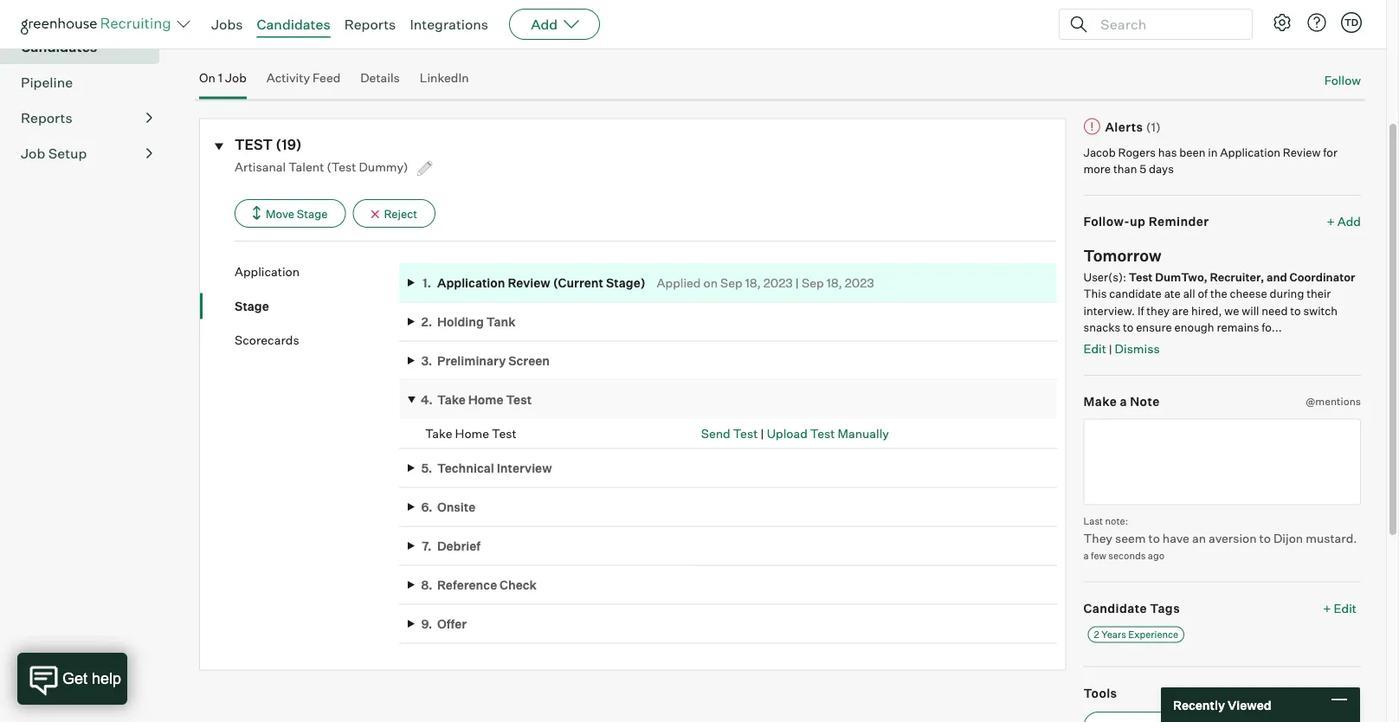 Task type: locate. For each thing, give the bounding box(es) containing it.
more
[[1084, 162, 1111, 176]]

cheese
[[1230, 287, 1268, 301]]

their
[[1307, 287, 1331, 301]]

0 horizontal spatial stage
[[235, 299, 269, 314]]

test right upload
[[810, 427, 835, 442]]

555-555-5555
[[381, 13, 467, 29]]

tags
[[1150, 601, 1180, 616]]

candidates link for jobs link at top
[[257, 16, 330, 33]]

add for add
[[531, 16, 558, 33]]

candidates inside candidates "link"
[[21, 39, 97, 56]]

we
[[1225, 304, 1240, 318]]

2 sep from the left
[[802, 275, 824, 291]]

1 18, from the left
[[745, 275, 761, 291]]

+ add link
[[1327, 214, 1361, 230]]

0 vertical spatial |
[[796, 275, 799, 291]]

1 vertical spatial reports link
[[21, 108, 152, 129]]

add inside "add" popup button
[[531, 16, 558, 33]]

0 horizontal spatial candidates link
[[21, 37, 152, 58]]

candidates down sourcing
[[21, 39, 97, 56]]

stage)
[[606, 275, 646, 291]]

1 vertical spatial |
[[1109, 343, 1113, 356]]

application up 2. holding tank
[[437, 275, 505, 291]]

home up the take home test
[[468, 393, 504, 408]]

edit link
[[1084, 342, 1107, 357]]

1 vertical spatial add
[[199, 34, 223, 50]]

0 horizontal spatial a
[[225, 34, 232, 50]]

send
[[701, 427, 731, 442]]

stage link
[[235, 298, 399, 315]]

add right (gmt- on the left
[[531, 16, 558, 33]]

days
[[1149, 162, 1174, 176]]

1 vertical spatial reports
[[21, 110, 73, 127]]

1 horizontal spatial |
[[796, 275, 799, 291]]

last
[[1084, 516, 1103, 527]]

2 horizontal spatial add
[[1338, 214, 1361, 230]]

+
[[1327, 214, 1335, 230], [1323, 601, 1331, 616]]

0 vertical spatial a
[[225, 34, 232, 50]]

central
[[570, 13, 612, 29]]

+ inside + edit 'link'
[[1323, 601, 1331, 616]]

setup
[[48, 145, 87, 163]]

follow-
[[1084, 214, 1130, 230]]

0 vertical spatial review
[[1283, 146, 1321, 159]]

0 vertical spatial +
[[1327, 214, 1335, 230]]

configure image
[[1272, 12, 1293, 33]]

1 vertical spatial candidates
[[21, 39, 97, 56]]

aversion
[[1209, 531, 1257, 546]]

+ up coordinator
[[1327, 214, 1335, 230]]

1 horizontal spatial application
[[437, 275, 505, 291]]

a left few
[[1084, 550, 1089, 562]]

0 horizontal spatial candidates
[[21, 39, 97, 56]]

dummy)
[[359, 159, 408, 175]]

sourcing
[[21, 3, 79, 21]]

a inside last note: they seem to have an aversion to dijon mustard. a few seconds ago
[[1084, 550, 1089, 562]]

a down the jobs
[[225, 34, 232, 50]]

reports
[[344, 16, 396, 33], [21, 110, 73, 127]]

0 vertical spatial edit
[[1084, 342, 1107, 357]]

1 horizontal spatial candidates link
[[257, 16, 330, 33]]

reject button
[[353, 200, 436, 228]]

during
[[1270, 287, 1304, 301]]

add
[[531, 16, 558, 33], [199, 34, 223, 50], [1338, 214, 1361, 230]]

0 horizontal spatial reports link
[[21, 108, 152, 129]]

home
[[468, 393, 504, 408], [455, 427, 489, 442]]

to up ago
[[1149, 531, 1160, 546]]

reports up details
[[344, 16, 396, 33]]

1 horizontal spatial review
[[1283, 146, 1321, 159]]

0 horizontal spatial application
[[235, 265, 300, 280]]

1
[[218, 71, 223, 86]]

take right "4."
[[437, 393, 466, 408]]

check
[[500, 578, 537, 593]]

jacob
[[1084, 146, 1116, 159]]

0 horizontal spatial add
[[199, 34, 223, 50]]

1 horizontal spatial job
[[225, 71, 247, 86]]

to down during
[[1291, 304, 1301, 318]]

0 vertical spatial stage
[[297, 207, 328, 221]]

ensure
[[1136, 321, 1172, 335]]

candidates link down greenhouse recruiting image
[[21, 37, 152, 58]]

0 horizontal spatial |
[[761, 427, 764, 442]]

2 horizontal spatial |
[[1109, 343, 1113, 356]]

2 vertical spatial a
[[1084, 550, 1089, 562]]

manually
[[838, 427, 889, 442]]

details link
[[360, 71, 400, 96]]

dismiss link
[[1115, 342, 1160, 357]]

+ add
[[1327, 214, 1361, 230]]

0 horizontal spatial job
[[21, 145, 45, 163]]

1 vertical spatial job
[[21, 145, 45, 163]]

2 horizontal spatial application
[[1220, 146, 1281, 159]]

tools
[[1084, 686, 1117, 701]]

upload test manually link
[[767, 427, 889, 442]]

0 vertical spatial candidates
[[257, 16, 330, 33]]

reports link up details
[[344, 16, 396, 33]]

1 horizontal spatial 2023
[[845, 275, 874, 291]]

0 vertical spatial add
[[531, 16, 558, 33]]

1. application review (current stage)
[[422, 275, 646, 291]]

1 horizontal spatial stage
[[297, 207, 328, 221]]

application down move
[[235, 265, 300, 280]]

review left for
[[1283, 146, 1321, 159]]

application inside application link
[[235, 265, 300, 280]]

1 vertical spatial a
[[1120, 395, 1127, 410]]

2 vertical spatial add
[[1338, 214, 1361, 230]]

dumtwo,
[[1155, 270, 1208, 284]]

3.
[[421, 354, 432, 369]]

coordinator
[[1290, 270, 1356, 284]]

activity feed
[[266, 71, 341, 86]]

last note: they seem to have an aversion to dijon mustard. a few seconds ago
[[1084, 516, 1357, 562]]

2 years experience link
[[1088, 627, 1185, 643]]

1 vertical spatial +
[[1323, 601, 1331, 616]]

0 vertical spatial reports
[[344, 16, 396, 33]]

1 vertical spatial edit
[[1334, 601, 1357, 616]]

0 horizontal spatial edit
[[1084, 342, 1107, 357]]

linkedin link
[[420, 71, 469, 96]]

application right in
[[1220, 146, 1281, 159]]

job left setup
[[21, 145, 45, 163]]

0 vertical spatial take
[[437, 393, 466, 408]]

if
[[1138, 304, 1144, 318]]

1 horizontal spatial reports link
[[344, 16, 396, 33]]

on
[[704, 275, 718, 291]]

+ down mustard.
[[1323, 601, 1331, 616]]

follow link
[[1325, 72, 1361, 89]]

0 vertical spatial job
[[225, 71, 247, 86]]

up
[[1130, 214, 1146, 230]]

they
[[1084, 531, 1113, 546]]

0 horizontal spatial 18,
[[745, 275, 761, 291]]

8.
[[421, 578, 433, 593]]

a left note
[[1120, 395, 1127, 410]]

ago
[[1148, 550, 1165, 562]]

candidates up headline
[[257, 16, 330, 33]]

(us
[[648, 13, 670, 29]]

dijon
[[1274, 531, 1303, 546]]

555- left integrations link
[[381, 13, 409, 29]]

1 horizontal spatial candidates
[[257, 16, 330, 33]]

None text field
[[1084, 419, 1361, 506]]

reminder
[[1149, 214, 1209, 230]]

move stage button
[[235, 200, 346, 228]]

add a headline
[[199, 34, 283, 50]]

pipeline link
[[21, 72, 152, 93]]

candidates link up headline
[[257, 16, 330, 33]]

home down 4. take home test
[[455, 427, 489, 442]]

application inside jacob rogers has been in application review for more than 5 days
[[1220, 146, 1281, 159]]

+ for + add
[[1327, 214, 1335, 230]]

a for make
[[1120, 395, 1127, 410]]

job right 1
[[225, 71, 247, 86]]

take down "4."
[[425, 427, 452, 442]]

1 horizontal spatial a
[[1084, 550, 1089, 562]]

follow-up reminder
[[1084, 214, 1209, 230]]

test up candidate
[[1129, 270, 1153, 284]]

recently viewed
[[1173, 697, 1272, 712]]

headline
[[235, 34, 283, 50]]

| inside tomorrow user(s): test dumtwo, recruiter, and coordinator this candidate ate all of the cheese during their interview. if they are hired, we will need to switch snacks to ensure enough remains fo... edit | dismiss
[[1109, 343, 1113, 356]]

0 horizontal spatial 2023
[[764, 275, 793, 291]]

1 horizontal spatial 18,
[[827, 275, 842, 291]]

(19)
[[276, 136, 302, 154]]

reports down pipeline
[[21, 110, 73, 127]]

review up tank
[[508, 275, 550, 291]]

555- up linkedin
[[409, 13, 437, 29]]

0 horizontal spatial review
[[508, 275, 550, 291]]

4. take home test
[[421, 393, 532, 408]]

2 years experience
[[1094, 629, 1179, 641]]

rogers
[[1118, 146, 1156, 159]]

1 horizontal spatial sep
[[802, 275, 824, 291]]

sep
[[721, 275, 743, 291], [802, 275, 824, 291]]

1 vertical spatial candidates link
[[21, 37, 152, 58]]

this
[[1084, 287, 1107, 301]]

edit down mustard.
[[1334, 601, 1357, 616]]

greenhouse recruiting image
[[21, 14, 177, 35]]

add up coordinator
[[1338, 214, 1361, 230]]

time
[[615, 13, 645, 29]]

2 horizontal spatial a
[[1120, 395, 1127, 410]]

rogersjacob798@gmail.com link
[[199, 13, 360, 29]]

will
[[1242, 304, 1259, 318]]

2023
[[764, 275, 793, 291], [845, 275, 874, 291]]

test inside tomorrow user(s): test dumtwo, recruiter, and coordinator this candidate ate all of the cheese during their interview. if they are hired, we will need to switch snacks to ensure enough remains fo... edit | dismiss
[[1129, 270, 1153, 284]]

5.
[[421, 461, 432, 476]]

reports link
[[344, 16, 396, 33], [21, 108, 152, 129]]

2.
[[421, 315, 432, 330]]

of
[[1198, 287, 1208, 301]]

stage right move
[[297, 207, 328, 221]]

1 vertical spatial home
[[455, 427, 489, 442]]

1 horizontal spatial edit
[[1334, 601, 1357, 616]]

1 horizontal spatial add
[[531, 16, 558, 33]]

stage up scorecards
[[235, 299, 269, 314]]

recruiter,
[[1210, 270, 1264, 284]]

reports link down pipeline link
[[21, 108, 152, 129]]

edit down snacks
[[1084, 342, 1107, 357]]

05:00)
[[526, 13, 567, 29]]

add down jobs link at top
[[199, 34, 223, 50]]

0 horizontal spatial sep
[[721, 275, 743, 291]]

dismiss
[[1115, 342, 1160, 357]]

0 vertical spatial candidates link
[[257, 16, 330, 33]]



Task type: vqa. For each thing, say whether or not it's contained in the screenshot.
"Artisanal Talent (Test Dummy)" at the left top
yes



Task type: describe. For each thing, give the bounding box(es) containing it.
tank
[[487, 315, 516, 330]]

(test
[[327, 159, 356, 175]]

8. reference check
[[421, 578, 537, 593]]

technical
[[437, 461, 494, 476]]

job setup link
[[21, 143, 152, 164]]

job inside job setup link
[[21, 145, 45, 163]]

to left dijon
[[1260, 531, 1271, 546]]

reference
[[437, 578, 497, 593]]

a for add
[[225, 34, 232, 50]]

to up dismiss link
[[1123, 321, 1134, 335]]

talent
[[289, 159, 324, 175]]

td button
[[1341, 12, 1362, 33]]

2 555- from the left
[[409, 13, 437, 29]]

on 1 job link
[[199, 71, 247, 96]]

1 2023 from the left
[[764, 275, 793, 291]]

2 2023 from the left
[[845, 275, 874, 291]]

mustard.
[[1306, 531, 1357, 546]]

recently
[[1173, 697, 1225, 712]]

Search text field
[[1096, 12, 1237, 37]]

has
[[1158, 146, 1177, 159]]

few
[[1091, 550, 1107, 562]]

2 18, from the left
[[827, 275, 842, 291]]

td button
[[1338, 9, 1366, 36]]

+ for + edit
[[1323, 601, 1331, 616]]

1 555- from the left
[[381, 13, 409, 29]]

1 vertical spatial review
[[508, 275, 550, 291]]

note:
[[1105, 516, 1128, 527]]

need
[[1262, 304, 1288, 318]]

note
[[1130, 395, 1160, 410]]

0 vertical spatial reports link
[[344, 16, 396, 33]]

test right the send
[[733, 427, 758, 442]]

pipeline
[[21, 74, 73, 92]]

details
[[360, 71, 400, 86]]

make
[[1084, 395, 1117, 410]]

interview.
[[1084, 304, 1135, 318]]

job inside on 1 job link
[[225, 71, 247, 86]]

in
[[1208, 146, 1218, 159]]

1.
[[422, 275, 431, 291]]

application link
[[235, 264, 399, 281]]

1 vertical spatial take
[[425, 427, 452, 442]]

move
[[266, 207, 294, 221]]

1 horizontal spatial reports
[[344, 16, 396, 33]]

stage inside button
[[297, 207, 328, 221]]

experience
[[1129, 629, 1179, 641]]

follow
[[1325, 73, 1361, 88]]

have
[[1163, 531, 1190, 546]]

they
[[1147, 304, 1170, 318]]

tomorrow user(s): test dumtwo, recruiter, and coordinator this candidate ate all of the cheese during their interview. if they are hired, we will need to switch snacks to ensure enough remains fo... edit | dismiss
[[1084, 246, 1356, 357]]

fo...
[[1262, 321, 1282, 335]]

5
[[1140, 162, 1147, 176]]

candidate
[[1084, 601, 1147, 616]]

@mentions
[[1306, 395, 1361, 408]]

jobs link
[[211, 16, 243, 33]]

years
[[1102, 629, 1126, 641]]

on
[[199, 71, 216, 86]]

remains
[[1217, 321, 1260, 335]]

0 vertical spatial home
[[468, 393, 504, 408]]

test up 5. technical interview
[[492, 427, 517, 442]]

edit inside tomorrow user(s): test dumtwo, recruiter, and coordinator this candidate ate all of the cheese during their interview. if they are hired, we will need to switch snacks to ensure enough remains fo... edit | dismiss
[[1084, 342, 1107, 357]]

applied on  sep 18, 2023 | sep 18, 2023
[[657, 275, 874, 291]]

1 vertical spatial stage
[[235, 299, 269, 314]]

1 sep from the left
[[721, 275, 743, 291]]

holding
[[437, 315, 484, 330]]

&
[[673, 13, 682, 29]]

2 vertical spatial |
[[761, 427, 764, 442]]

switch
[[1304, 304, 1338, 318]]

+ edit link
[[1319, 597, 1361, 621]]

integrations link
[[410, 16, 489, 33]]

add button
[[509, 9, 600, 40]]

an
[[1192, 531, 1206, 546]]

(gmt-
[[488, 13, 526, 29]]

2. holding tank
[[421, 315, 516, 330]]

preliminary
[[437, 354, 506, 369]]

been
[[1180, 146, 1206, 159]]

test down screen
[[506, 393, 532, 408]]

tomorrow
[[1084, 246, 1162, 266]]

4.
[[421, 393, 433, 408]]

alerts (1)
[[1105, 120, 1161, 135]]

snacks
[[1084, 321, 1121, 335]]

seconds
[[1109, 550, 1146, 562]]

feed
[[313, 71, 341, 86]]

artisanal talent (test dummy)
[[235, 159, 411, 175]]

on 1 job
[[199, 71, 247, 86]]

applied
[[657, 275, 701, 291]]

scorecards link
[[235, 332, 399, 349]]

hired,
[[1192, 304, 1222, 318]]

add for add a headline
[[199, 34, 223, 50]]

send test link
[[701, 427, 758, 442]]

ate
[[1164, 287, 1181, 301]]

candidate tags
[[1084, 601, 1180, 616]]

5. technical interview
[[421, 461, 552, 476]]

review inside jacob rogers has been in application review for more than 5 days
[[1283, 146, 1321, 159]]

3. preliminary screen
[[421, 354, 550, 369]]

candidate
[[1110, 287, 1162, 301]]

add inside the + add link
[[1338, 214, 1361, 230]]

enough
[[1175, 321, 1215, 335]]

test (19)
[[235, 136, 302, 154]]

0 horizontal spatial reports
[[21, 110, 73, 127]]

candidates link for sourcing link
[[21, 37, 152, 58]]

than
[[1114, 162, 1137, 176]]

scorecards
[[235, 333, 299, 348]]

edit inside 'link'
[[1334, 601, 1357, 616]]

activity
[[266, 71, 310, 86]]

onsite
[[437, 500, 476, 515]]

5555
[[437, 13, 467, 29]]

take home test
[[425, 427, 517, 442]]



